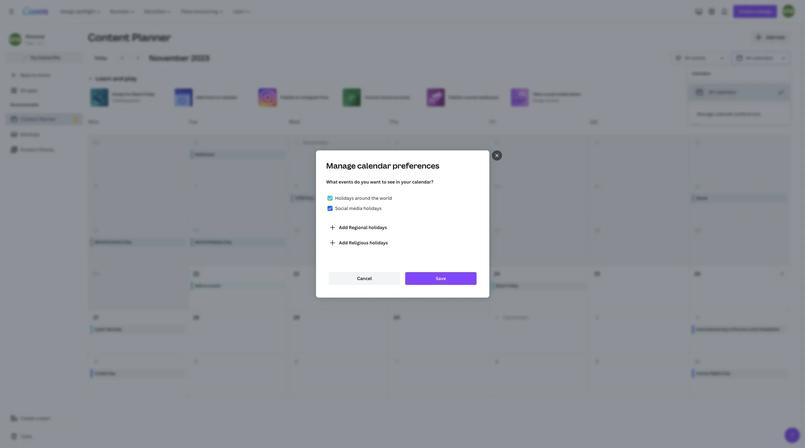 Task type: vqa. For each thing, say whether or not it's contained in the screenshot.
search field
no



Task type: describe. For each thing, give the bounding box(es) containing it.
a for publish
[[463, 95, 466, 100]]

your
[[401, 179, 411, 185]]

publish an instagram post
[[280, 95, 328, 100]]

list containing content planner
[[5, 113, 83, 156]]

2023
[[191, 53, 210, 63]]

do
[[354, 179, 360, 185]]

add an event! button
[[191, 281, 286, 290]]

add new
[[766, 34, 785, 40]]

november for november 2023
[[149, 53, 189, 63]]

social for publish
[[466, 95, 477, 100]]

and
[[113, 75, 123, 82]]

row containing world kindness day
[[88, 222, 790, 266]]

product photos
[[20, 147, 54, 153]]

cancel
[[357, 275, 372, 281]]

add for add religious holidays
[[339, 240, 348, 246]]

tue
[[189, 118, 197, 125]]

holidays for add religious holidays
[[369, 240, 388, 246]]

november 2023
[[149, 53, 210, 63]]

instagram
[[301, 95, 319, 100]]

new
[[776, 34, 785, 40]]

day inside world diabetes day button
[[224, 239, 232, 245]]

friday inside design for black friday trending event
[[143, 91, 155, 97]]

wed
[[289, 118, 300, 125]]

the
[[371, 195, 378, 201]]

holidays
[[335, 195, 354, 201]]

all calendars option
[[688, 83, 790, 101]]

•
[[35, 40, 36, 46]]

row containing stem day
[[88, 179, 790, 222]]

diwali
[[696, 195, 708, 201]]

back to home
[[20, 72, 50, 78]]

0 vertical spatial planner
[[132, 30, 171, 44]]

thanksgiving day! button
[[392, 281, 486, 290]]

what events do you want to see in your calendar?
[[326, 179, 433, 185]]

a for create
[[36, 415, 38, 421]]

back to home link
[[5, 69, 83, 82]]

see
[[387, 179, 395, 185]]

thu
[[389, 118, 398, 125]]

1 horizontal spatial content planner
[[88, 30, 171, 44]]

learn
[[96, 75, 112, 82]]

maria williams image
[[9, 33, 22, 46]]

sunday column header
[[690, 109, 790, 134]]

1 horizontal spatial to
[[216, 95, 220, 100]]

what
[[326, 179, 337, 185]]

publish a social media post
[[449, 95, 499, 100]]

religious
[[349, 240, 368, 246]]

event inside design for black friday trending event
[[129, 98, 140, 103]]

international
[[696, 327, 721, 332]]

day inside world kindness day "button"
[[124, 239, 132, 245]]

lesson
[[569, 91, 581, 97]]

content planner link
[[5, 113, 83, 126]]

publish for publish an instagram post
[[280, 95, 294, 100]]

world kindness day button
[[91, 238, 186, 247]]

1
[[42, 40, 44, 46]]

save
[[436, 275, 446, 281]]

stem day button
[[291, 194, 386, 203]]

cookie day
[[95, 370, 116, 376]]

stem
[[295, 195, 306, 201]]

monday column header
[[88, 109, 188, 134]]

learn and play button
[[85, 72, 790, 86]]

of
[[730, 327, 734, 332]]

take a social media lesson design school
[[533, 91, 581, 103]]

human rights day button
[[692, 369, 787, 378]]

december
[[503, 314, 529, 321]]

friday inside 'black friday' button
[[507, 283, 518, 288]]

create a team button
[[5, 412, 83, 425]]

post
[[491, 95, 499, 100]]

social for take
[[545, 91, 556, 97]]

school
[[546, 98, 559, 103]]

cancel button
[[329, 272, 400, 285]]

1 horizontal spatial event
[[205, 95, 215, 100]]

international day of persons with disabilities
[[696, 327, 780, 332]]

add new button
[[751, 31, 790, 44]]

wednesday column header
[[289, 109, 389, 134]]

sun
[[690, 118, 700, 125]]

save button
[[405, 272, 477, 285]]

home
[[37, 72, 50, 78]]

0 horizontal spatial to
[[32, 72, 36, 78]]

friday column header
[[489, 109, 590, 134]]

tuesday column header
[[188, 109, 289, 134]]

team
[[39, 415, 50, 421]]

saturday column header
[[590, 109, 690, 134]]

all calendars button
[[688, 83, 790, 101]]

0 horizontal spatial manage
[[326, 160, 356, 171]]

recommended
[[10, 102, 38, 107]]

try
[[30, 54, 37, 61]]

add event to calendar
[[196, 95, 237, 100]]

want
[[370, 179, 381, 185]]

all apps
[[20, 87, 38, 93]]

create a team
[[20, 415, 50, 421]]

accounts
[[393, 95, 410, 100]]

sat
[[590, 118, 598, 125]]

all inside button
[[746, 55, 752, 61]]

add for add an event!
[[195, 283, 202, 288]]

stem day
[[295, 195, 314, 201]]

design for black friday trending event
[[112, 91, 155, 103]]

social media holidays
[[335, 205, 381, 211]]

photos
[[39, 147, 54, 153]]

take
[[533, 91, 541, 97]]

cookie
[[95, 370, 107, 376]]

today button
[[88, 52, 113, 64]]

diabetes
[[207, 239, 223, 245]]

in
[[396, 179, 400, 185]]

product photos link
[[5, 143, 83, 156]]

world
[[380, 195, 392, 201]]

a for take
[[542, 91, 544, 97]]

top level navigation element
[[56, 5, 256, 18]]

design inside take a social media lesson design school
[[533, 98, 545, 103]]



Task type: locate. For each thing, give the bounding box(es) containing it.
to up tuesday column header
[[216, 95, 220, 100]]

content down recommended at the top left
[[20, 116, 38, 122]]

manage calendar preferences inside manage calendar preferences button
[[697, 111, 761, 117]]

all
[[746, 55, 752, 61], [20, 87, 26, 93], [709, 89, 714, 95]]

holidays right religious at the left of page
[[369, 240, 388, 246]]

0 vertical spatial friday
[[143, 91, 155, 97]]

day right cookie
[[108, 370, 116, 376]]

black
[[132, 91, 142, 97], [496, 283, 506, 288]]

publish left 'instagram'
[[280, 95, 294, 100]]

rights
[[711, 370, 722, 376]]

manage inside button
[[697, 111, 714, 117]]

november for november
[[303, 139, 329, 146]]

persons
[[734, 327, 749, 332]]

cyber
[[95, 327, 106, 332]]

0 horizontal spatial event
[[129, 98, 140, 103]]

calendars down add new button
[[753, 55, 774, 61]]

friday
[[143, 91, 155, 97], [507, 283, 518, 288]]

november
[[149, 53, 189, 63], [303, 139, 329, 146]]

2 horizontal spatial calendar
[[715, 111, 734, 117]]

1 horizontal spatial an
[[295, 95, 300, 100]]

thursday column header
[[389, 109, 489, 134]]

world inside "button"
[[95, 239, 106, 245]]

today
[[94, 55, 107, 61]]

1 vertical spatial calendars
[[715, 89, 736, 95]]

publish down learn and play button
[[449, 95, 462, 100]]

1 vertical spatial to
[[216, 95, 220, 100]]

world inside button
[[195, 239, 206, 245]]

publish for publish a social media post
[[449, 95, 462, 100]]

1 vertical spatial content
[[20, 116, 38, 122]]

connect social accounts
[[365, 95, 410, 100]]

a left post
[[463, 95, 466, 100]]

world for world diabetes day
[[195, 239, 206, 245]]

manage calendar preferences
[[697, 111, 761, 117], [326, 160, 439, 171]]

all calendars down add new button
[[746, 55, 774, 61]]

calendars inside 'button'
[[715, 89, 736, 95]]

0 vertical spatial all calendars
[[746, 55, 774, 61]]

content planner
[[88, 30, 171, 44], [20, 116, 56, 122]]

holidays for social media holidays
[[363, 205, 381, 211]]

manage up the sun
[[697, 111, 714, 117]]

calendars
[[753, 55, 774, 61], [715, 89, 736, 95]]

row
[[88, 109, 790, 134], [88, 179, 790, 222], [88, 222, 790, 266], [88, 266, 790, 310], [88, 354, 790, 397]]

cookie day button
[[91, 369, 186, 378]]

world diabetes day button
[[191, 238, 286, 247]]

preferences up calendar?
[[392, 160, 439, 171]]

1 horizontal spatial publish
[[449, 95, 462, 100]]

cyber monday button
[[91, 325, 186, 334]]

0 horizontal spatial publish
[[280, 95, 294, 100]]

all calendars inside all calendars button
[[746, 55, 774, 61]]

media down around
[[349, 205, 362, 211]]

with
[[750, 327, 758, 332]]

kindness
[[107, 239, 124, 245]]

mockups link
[[5, 128, 83, 141]]

0 horizontal spatial friday
[[143, 91, 155, 97]]

day right diabetes
[[224, 239, 232, 245]]

2 horizontal spatial social
[[545, 91, 556, 97]]

1 horizontal spatial calendars
[[753, 55, 774, 61]]

cyber monday
[[95, 327, 122, 332]]

social inside take a social media lesson design school
[[545, 91, 556, 97]]

thanksgiving
[[395, 283, 420, 288]]

1 horizontal spatial friday
[[507, 283, 518, 288]]

all inside 'button'
[[709, 89, 714, 95]]

0 horizontal spatial content planner
[[20, 116, 56, 122]]

to left the see
[[382, 179, 386, 185]]

all down add new button
[[746, 55, 752, 61]]

add inside button
[[195, 283, 202, 288]]

add left regional
[[339, 224, 348, 230]]

a right take
[[542, 91, 544, 97]]

to
[[32, 72, 36, 78], [216, 95, 220, 100], [382, 179, 386, 185]]

0 vertical spatial content planner
[[88, 30, 171, 44]]

day!
[[421, 283, 429, 288]]

an for add
[[203, 283, 208, 288]]

row containing add an event!
[[88, 266, 790, 310]]

0 horizontal spatial an
[[203, 283, 208, 288]]

0 horizontal spatial world
[[95, 239, 106, 245]]

social
[[545, 91, 556, 97], [381, 95, 392, 100], [466, 95, 477, 100]]

2 publish from the left
[[449, 95, 462, 100]]

all calendars inside all calendars 'button'
[[709, 89, 736, 95]]

1 vertical spatial holidays
[[369, 224, 387, 230]]

2 vertical spatial to
[[382, 179, 386, 185]]

add for add event to calendar
[[196, 95, 204, 100]]

mockups
[[20, 131, 40, 137]]

connect
[[365, 95, 380, 100]]

1 horizontal spatial design
[[533, 98, 545, 103]]

1 horizontal spatial manage
[[697, 111, 714, 117]]

a inside take a social media lesson design school
[[542, 91, 544, 97]]

1 vertical spatial all calendars
[[709, 89, 736, 95]]

monday
[[107, 327, 122, 332]]

0 vertical spatial preferences
[[735, 111, 761, 117]]

calendars up manage calendar preferences button
[[715, 89, 736, 95]]

0 horizontal spatial black
[[132, 91, 142, 97]]

2 vertical spatial calendar
[[357, 160, 391, 171]]

november left 2023 at the top
[[149, 53, 189, 63]]

calendars inside button
[[753, 55, 774, 61]]

0 horizontal spatial planner
[[39, 116, 56, 122]]

world left diabetes
[[195, 239, 206, 245]]

0 vertical spatial calendar
[[221, 95, 237, 100]]

1 horizontal spatial all
[[709, 89, 714, 95]]

0 horizontal spatial media
[[349, 205, 362, 211]]

add regional holidays
[[339, 224, 387, 230]]

an for publish
[[295, 95, 300, 100]]

0 vertical spatial content
[[88, 30, 130, 44]]

manage calendar preferences up what events do you want to see in your calendar?
[[326, 160, 439, 171]]

0 horizontal spatial november
[[149, 53, 189, 63]]

a inside button
[[36, 415, 38, 421]]

add left religious at the left of page
[[339, 240, 348, 246]]

an left the "event!" on the bottom left of page
[[203, 283, 208, 288]]

november row
[[88, 135, 790, 179]]

trending
[[112, 98, 128, 103]]

0 vertical spatial november
[[149, 53, 189, 63]]

1 vertical spatial planner
[[39, 116, 56, 122]]

1 horizontal spatial manage calendar preferences
[[697, 111, 761, 117]]

around
[[355, 195, 370, 201]]

day inside international day of persons with disabilities button
[[722, 327, 729, 332]]

0 vertical spatial holidays
[[363, 205, 381, 211]]

media for post
[[478, 95, 490, 100]]

learn and play
[[96, 75, 137, 82]]

0 vertical spatial black
[[132, 91, 142, 97]]

1 horizontal spatial preferences
[[735, 111, 761, 117]]

day right stem
[[306, 195, 314, 201]]

2 horizontal spatial to
[[382, 179, 386, 185]]

trash
[[20, 433, 32, 439]]

1 vertical spatial black
[[496, 283, 506, 288]]

holidays for add regional holidays
[[369, 224, 387, 230]]

try canva pro button
[[5, 52, 83, 64]]

halloween button
[[191, 150, 286, 159]]

1 world from the left
[[95, 239, 106, 245]]

social right connect
[[381, 95, 392, 100]]

day right kindness
[[124, 239, 132, 245]]

apps
[[27, 87, 38, 93]]

add religious holidays
[[339, 240, 388, 246]]

media
[[557, 91, 568, 97], [478, 95, 490, 100], [349, 205, 362, 211]]

november inside november row
[[303, 139, 329, 146]]

manage calendar preferences button
[[692, 108, 786, 120]]

add inside button
[[339, 240, 348, 246]]

preferences
[[735, 111, 761, 117], [392, 160, 439, 171]]

1 vertical spatial preferences
[[392, 160, 439, 171]]

0 horizontal spatial manage calendar preferences
[[326, 160, 439, 171]]

all calendars up manage calendar preferences button
[[709, 89, 736, 95]]

holidays inside button
[[369, 224, 387, 230]]

black inside design for black friday trending event
[[132, 91, 142, 97]]

0 vertical spatial an
[[295, 95, 300, 100]]

0 horizontal spatial social
[[381, 95, 392, 100]]

0 horizontal spatial all calendars
[[709, 89, 736, 95]]

1 horizontal spatial calendar
[[357, 160, 391, 171]]

media up school
[[557, 91, 568, 97]]

all calendars
[[746, 55, 774, 61], [709, 89, 736, 95]]

0 horizontal spatial calendars
[[715, 89, 736, 95]]

free •
[[25, 40, 36, 46]]

1 horizontal spatial all calendars
[[746, 55, 774, 61]]

2 horizontal spatial all
[[746, 55, 752, 61]]

social
[[335, 205, 348, 211]]

design up 'trending'
[[112, 91, 125, 97]]

canva
[[38, 54, 52, 61]]

2 horizontal spatial media
[[557, 91, 568, 97]]

add up tue
[[196, 95, 204, 100]]

0 vertical spatial manage calendar preferences
[[697, 111, 761, 117]]

november down wednesday column header
[[303, 139, 329, 146]]

calendar up want
[[357, 160, 391, 171]]

calendar down all calendars 'button' on the top right of page
[[715, 111, 734, 117]]

0 horizontal spatial all
[[20, 87, 26, 93]]

0 horizontal spatial design
[[112, 91, 125, 97]]

world left kindness
[[95, 239, 106, 245]]

design inside design for black friday trending event
[[112, 91, 125, 97]]

0 vertical spatial manage
[[697, 111, 714, 117]]

free
[[25, 40, 34, 46]]

december row
[[88, 310, 790, 354]]

add an event!
[[195, 283, 221, 288]]

2 vertical spatial holidays
[[369, 240, 388, 246]]

black inside 'black friday' button
[[496, 283, 506, 288]]

mon
[[88, 118, 99, 125]]

an left 'instagram'
[[295, 95, 300, 100]]

world for world kindness day
[[95, 239, 106, 245]]

0 vertical spatial design
[[112, 91, 125, 97]]

fri
[[490, 118, 496, 125]]

2 world from the left
[[195, 239, 206, 245]]

holidays
[[363, 205, 381, 211], [369, 224, 387, 230], [369, 240, 388, 246]]

design down take
[[533, 98, 545, 103]]

holidays down the
[[363, 205, 381, 211]]

1 vertical spatial design
[[533, 98, 545, 103]]

product
[[20, 147, 38, 153]]

preferences down all calendars 'button' on the top right of page
[[735, 111, 761, 117]]

1 vertical spatial manage calendar preferences
[[326, 160, 439, 171]]

1 vertical spatial manage
[[326, 160, 356, 171]]

1 vertical spatial calendar
[[715, 111, 734, 117]]

day inside cookie day button
[[108, 370, 116, 376]]

All calendars button
[[732, 52, 790, 64]]

planner down top level navigation element
[[132, 30, 171, 44]]

all down calendars
[[709, 89, 714, 95]]

international day of persons with disabilities button
[[692, 325, 787, 334]]

day right rights
[[723, 370, 730, 376]]

manage calendar preferences down all calendars 'button' on the top right of page
[[697, 111, 761, 117]]

play
[[125, 75, 137, 82]]

try canva pro
[[30, 54, 60, 61]]

media for lesson
[[557, 91, 568, 97]]

1 vertical spatial content planner
[[20, 116, 56, 122]]

holidays right regional
[[369, 224, 387, 230]]

1 horizontal spatial november
[[303, 139, 329, 146]]

1 horizontal spatial a
[[463, 95, 466, 100]]

all left apps
[[20, 87, 26, 93]]

day left of
[[722, 327, 729, 332]]

disabilities
[[759, 327, 780, 332]]

media inside take a social media lesson design school
[[557, 91, 568, 97]]

1 vertical spatial an
[[203, 283, 208, 288]]

manage up events
[[326, 160, 356, 171]]

planner up the mockups link
[[39, 116, 56, 122]]

media left post
[[478, 95, 490, 100]]

1 horizontal spatial black
[[496, 283, 506, 288]]

to right back
[[32, 72, 36, 78]]

black friday
[[496, 283, 518, 288]]

1 vertical spatial friday
[[507, 283, 518, 288]]

add for add regional holidays
[[339, 224, 348, 230]]

an inside button
[[203, 283, 208, 288]]

0 horizontal spatial content
[[20, 116, 38, 122]]

calendar inside button
[[715, 111, 734, 117]]

event
[[205, 95, 215, 100], [129, 98, 140, 103]]

social left post
[[466, 95, 477, 100]]

a left team
[[36, 415, 38, 421]]

social up school
[[545, 91, 556, 97]]

content up today
[[88, 30, 130, 44]]

events
[[339, 179, 353, 185]]

thanksgiving day!
[[395, 283, 429, 288]]

all for all apps link
[[20, 87, 26, 93]]

1 horizontal spatial media
[[478, 95, 490, 100]]

0 vertical spatial to
[[32, 72, 36, 78]]

row containing cookie day
[[88, 354, 790, 397]]

back
[[20, 72, 31, 78]]

all for all calendars 'button' on the top right of page
[[709, 89, 714, 95]]

1 horizontal spatial world
[[195, 239, 206, 245]]

add left the "event!" on the bottom left of page
[[195, 283, 202, 288]]

preferences inside manage calendar preferences button
[[735, 111, 761, 117]]

halloween
[[195, 152, 215, 157]]

0 horizontal spatial a
[[36, 415, 38, 421]]

add left 'new'
[[766, 34, 775, 40]]

0 horizontal spatial preferences
[[392, 160, 439, 171]]

0 vertical spatial calendars
[[753, 55, 774, 61]]

1 horizontal spatial content
[[88, 30, 130, 44]]

0 horizontal spatial calendar
[[221, 95, 237, 100]]

human
[[696, 370, 710, 376]]

2 horizontal spatial a
[[542, 91, 544, 97]]

diwali button
[[692, 194, 787, 203]]

row containing mon
[[88, 109, 790, 134]]

calendar up tuesday column header
[[221, 95, 237, 100]]

day inside human rights day button
[[723, 370, 730, 376]]

list
[[5, 113, 83, 156]]

holidays inside button
[[369, 240, 388, 246]]

1 horizontal spatial social
[[466, 95, 477, 100]]

maria williams element
[[9, 33, 22, 46]]

add for add new
[[766, 34, 775, 40]]

1 horizontal spatial planner
[[132, 30, 171, 44]]

black friday button
[[492, 281, 587, 290]]

for
[[126, 91, 131, 97]]

1 vertical spatial november
[[303, 139, 329, 146]]

day inside stem day button
[[306, 195, 314, 201]]

post
[[320, 95, 328, 100]]

1 publish from the left
[[280, 95, 294, 100]]



